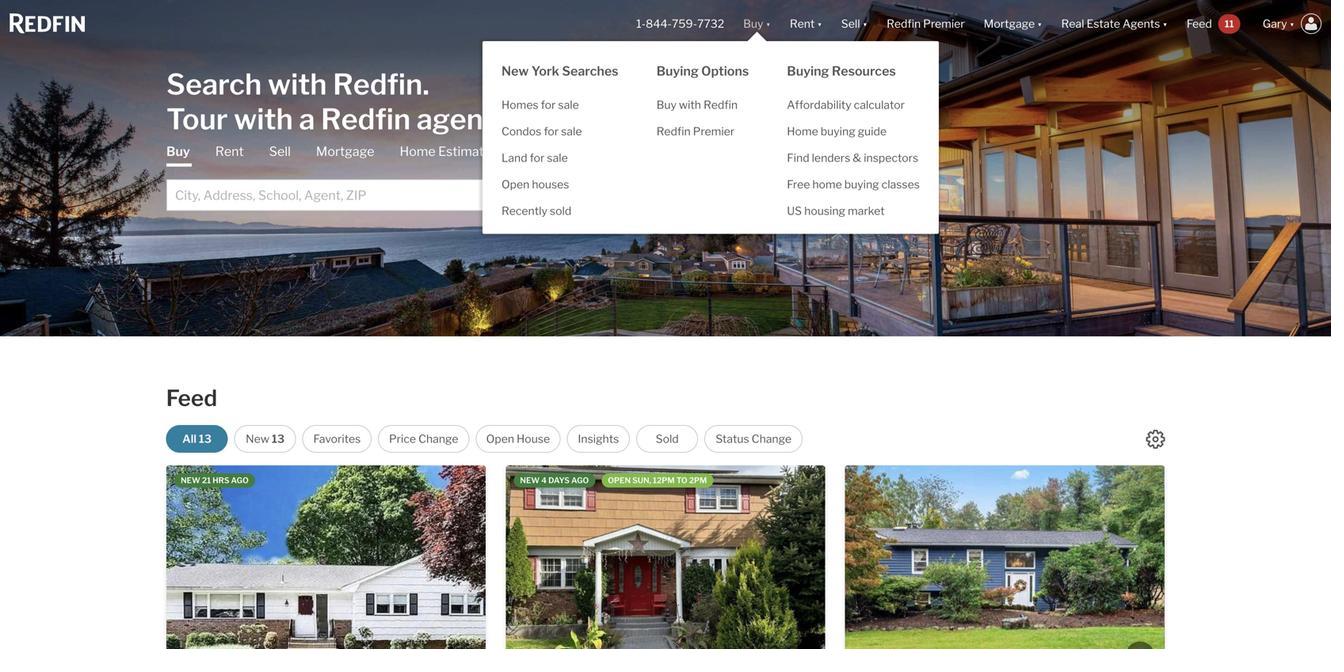 Task type: describe. For each thing, give the bounding box(es) containing it.
rent for rent
[[215, 144, 244, 159]]

redfin inside button
[[887, 17, 921, 30]]

for for land
[[530, 151, 545, 165]]

homes for sale
[[502, 98, 579, 112]]

rent ▾
[[790, 17, 822, 30]]

home estimate link
[[400, 143, 491, 160]]

buy with redfin link
[[638, 92, 768, 119]]

option group containing all
[[166, 426, 803, 453]]

find lenders & inspectors
[[787, 151, 919, 165]]

gary
[[1263, 17, 1287, 30]]

Sold radio
[[636, 426, 698, 453]]

2 photo of 2 van wyck st, montvale, nj 07645 image from the left
[[1165, 466, 1331, 650]]

sold
[[550, 205, 572, 218]]

home buying guide link
[[768, 119, 939, 145]]

estimate
[[438, 144, 491, 159]]

11
[[1225, 18, 1234, 30]]

redfin inside the search with redfin. tour with a redfin agent.
[[321, 102, 411, 137]]

buy for buy
[[166, 144, 190, 159]]

resources
[[832, 63, 896, 79]]

redfin premier for redfin premier link
[[657, 125, 735, 138]]

affordability
[[787, 98, 852, 112]]

agent.
[[417, 102, 502, 137]]

open for open houses
[[502, 178, 530, 191]]

open sun, 12pm to 2pm
[[608, 476, 707, 486]]

ago for new 21 hrs ago
[[231, 476, 249, 486]]

sale for land for sale
[[547, 151, 568, 165]]

home for home buying guide
[[787, 125, 818, 138]]

premier for redfin premier button
[[923, 17, 965, 30]]

search
[[166, 67, 262, 102]]

new 13
[[246, 433, 285, 446]]

price
[[389, 433, 416, 446]]

new for new york
[[502, 63, 529, 79]]

new 4 days ago
[[520, 476, 589, 486]]

buy with redfin
[[657, 98, 738, 112]]

all 13
[[182, 433, 212, 446]]

affordability calculator link
[[768, 92, 939, 119]]

searches
[[562, 63, 619, 79]]

rent for rent ▾
[[790, 17, 815, 30]]

condos for sale link
[[483, 119, 638, 145]]

home buying guide
[[787, 125, 887, 138]]

status change
[[716, 433, 792, 446]]

sun,
[[632, 476, 651, 486]]

agents
[[1123, 17, 1160, 30]]

classes
[[882, 178, 920, 191]]

york
[[532, 63, 559, 79]]

0 horizontal spatial feed
[[166, 385, 217, 412]]

new for new
[[246, 433, 269, 446]]

condos
[[502, 125, 542, 138]]

recently
[[502, 205, 547, 218]]

free home buying classes
[[787, 178, 920, 191]]

free
[[787, 178, 810, 191]]

calculator
[[854, 98, 905, 112]]

&
[[853, 151, 862, 165]]

▾ for gary ▾
[[1290, 17, 1295, 30]]

tour
[[166, 102, 228, 137]]

Favorites radio
[[302, 426, 372, 453]]

City, Address, School, Agent, ZIP search field
[[166, 179, 567, 211]]

7732
[[697, 17, 724, 30]]

with for buy
[[679, 98, 701, 112]]

search with redfin. tour with a redfin agent.
[[166, 67, 502, 137]]

rent ▾ button
[[780, 0, 832, 48]]

sell ▾ button
[[841, 0, 868, 48]]

buy link
[[166, 143, 190, 167]]

premier for redfin premier link
[[693, 125, 735, 138]]

redfin down buy with redfin
[[657, 125, 691, 138]]

for for homes
[[541, 98, 556, 112]]

land for sale
[[502, 151, 568, 165]]

13 for all 13
[[199, 433, 212, 446]]

open house
[[486, 433, 550, 446]]

us housing market
[[787, 205, 885, 218]]

redfin.
[[333, 67, 429, 102]]

0 vertical spatial buying
[[821, 125, 856, 138]]

change for price change
[[418, 433, 458, 446]]

buy for buy ▾
[[743, 17, 763, 30]]

844-
[[646, 17, 672, 30]]

sold
[[656, 433, 679, 446]]

market
[[848, 205, 885, 218]]

open
[[608, 476, 631, 486]]

new for new 4 days ago
[[520, 476, 540, 486]]

home for home estimate
[[400, 144, 436, 159]]

redfin premier for redfin premier button
[[887, 17, 965, 30]]

affordability calculator
[[787, 98, 905, 112]]

ago for new 4 days ago
[[571, 476, 589, 486]]

1 photo of 2 van wyck st, montvale, nj 07645 image from the left
[[845, 466, 1165, 650]]

1-844-759-7732 link
[[636, 17, 724, 30]]

land for sale link
[[483, 145, 638, 172]]

all
[[182, 433, 196, 446]]

status
[[716, 433, 749, 446]]

All radio
[[166, 426, 228, 453]]

lenders
[[812, 151, 851, 165]]

homes
[[502, 98, 539, 112]]

us
[[787, 205, 802, 218]]



Task type: locate. For each thing, give the bounding box(es) containing it.
for right land
[[530, 151, 545, 165]]

13 inside new option
[[272, 433, 285, 446]]

sale up condos for sale 'link'
[[558, 98, 579, 112]]

1 vertical spatial premier
[[693, 125, 735, 138]]

redfin premier inside redfin premier button
[[887, 17, 965, 30]]

mortgage link
[[316, 143, 374, 160]]

premier inside redfin premier link
[[693, 125, 735, 138]]

recently sold
[[502, 205, 572, 218]]

mortgage for mortgage
[[316, 144, 374, 159]]

2 vertical spatial sale
[[547, 151, 568, 165]]

1 ▾ from the left
[[766, 17, 771, 30]]

for
[[541, 98, 556, 112], [544, 125, 559, 138], [530, 151, 545, 165]]

houses
[[532, 178, 569, 191]]

redfin up the mortgage link on the left top of the page
[[321, 102, 411, 137]]

1 photo of 4 robert ct, nanuet, ny 10954 image from the left
[[506, 466, 825, 650]]

real
[[1061, 17, 1084, 30]]

home up find
[[787, 125, 818, 138]]

open down land
[[502, 178, 530, 191]]

1 horizontal spatial change
[[752, 433, 792, 446]]

0 vertical spatial premier
[[923, 17, 965, 30]]

1 13 from the left
[[199, 433, 212, 446]]

1 vertical spatial rent
[[215, 144, 244, 159]]

sell right rent ▾
[[841, 17, 860, 30]]

real estate agents ▾ button
[[1052, 0, 1177, 48]]

mortgage for mortgage ▾
[[984, 17, 1035, 30]]

buying up market
[[845, 178, 879, 191]]

feed up all at the left of page
[[166, 385, 217, 412]]

▾ left the sell ▾
[[817, 17, 822, 30]]

Price Change radio
[[378, 426, 469, 453]]

new up 'new 21 hrs ago'
[[246, 433, 269, 446]]

0 horizontal spatial rent
[[215, 144, 244, 159]]

redfin
[[887, 17, 921, 30], [704, 98, 738, 112], [321, 102, 411, 137], [657, 125, 691, 138]]

new
[[502, 63, 529, 79], [246, 433, 269, 446]]

for for condos
[[544, 125, 559, 138]]

mortgage ▾ button
[[974, 0, 1052, 48]]

0 vertical spatial buy
[[743, 17, 763, 30]]

redfin premier down buy with redfin
[[657, 125, 735, 138]]

sale down condos for sale 'link'
[[547, 151, 568, 165]]

Open House radio
[[476, 426, 561, 453]]

house
[[517, 433, 550, 446]]

Status Change radio
[[705, 426, 803, 453]]

21
[[202, 476, 211, 486]]

guide
[[858, 125, 887, 138]]

home
[[787, 125, 818, 138], [400, 144, 436, 159]]

1 vertical spatial home
[[400, 144, 436, 159]]

sell inside sell ▾ dropdown button
[[841, 17, 860, 30]]

buying up buy with redfin
[[657, 63, 699, 79]]

ago
[[231, 476, 249, 486], [571, 476, 589, 486]]

0 horizontal spatial buying
[[657, 63, 699, 79]]

sale
[[558, 98, 579, 112], [561, 125, 582, 138], [547, 151, 568, 165]]

new left 21
[[181, 476, 200, 486]]

home left estimate
[[400, 144, 436, 159]]

change right the status
[[752, 433, 792, 446]]

with inside dialog
[[679, 98, 701, 112]]

1 ago from the left
[[231, 476, 249, 486]]

redfin premier right the sell ▾
[[887, 17, 965, 30]]

sell ▾
[[841, 17, 868, 30]]

buying up "affordability"
[[787, 63, 829, 79]]

free home buying classes link
[[768, 172, 939, 198]]

2 horizontal spatial buy
[[743, 17, 763, 30]]

1 horizontal spatial feed
[[1187, 17, 1212, 30]]

us housing market link
[[768, 198, 939, 225]]

13
[[199, 433, 212, 446], [272, 433, 285, 446]]

dialog
[[483, 32, 939, 234]]

0 vertical spatial new
[[502, 63, 529, 79]]

1 horizontal spatial ago
[[571, 476, 589, 486]]

open houses
[[502, 178, 569, 191]]

feed
[[1187, 17, 1212, 30], [166, 385, 217, 412]]

1 vertical spatial buy
[[657, 98, 677, 112]]

0 horizontal spatial new
[[246, 433, 269, 446]]

home inside dialog
[[787, 125, 818, 138]]

days
[[548, 476, 570, 486]]

▾ for rent ▾
[[817, 17, 822, 30]]

for down homes for sale link
[[544, 125, 559, 138]]

4
[[541, 476, 547, 486]]

1-
[[636, 17, 646, 30]]

0 horizontal spatial new
[[181, 476, 200, 486]]

0 horizontal spatial change
[[418, 433, 458, 446]]

rent inside dropdown button
[[790, 17, 815, 30]]

sell for sell ▾
[[841, 17, 860, 30]]

sell link
[[269, 143, 291, 160]]

find
[[787, 151, 810, 165]]

▾ inside dropdown button
[[1163, 17, 1168, 30]]

feed left 11
[[1187, 17, 1212, 30]]

▾ left rent ▾
[[766, 17, 771, 30]]

photo of 40 fox hill rd, upper saddle river, nj 07458 image
[[166, 466, 486, 650]]

rent link
[[215, 143, 244, 160]]

redfin right the sell ▾
[[887, 17, 921, 30]]

premier inside redfin premier button
[[923, 17, 965, 30]]

0 horizontal spatial buy
[[166, 144, 190, 159]]

1 horizontal spatial mortgage
[[984, 17, 1035, 30]]

12pm
[[653, 476, 675, 486]]

mortgage inside tab list
[[316, 144, 374, 159]]

buying for buying resources
[[787, 63, 829, 79]]

▾ right gary
[[1290, 17, 1295, 30]]

buy inside "dropdown button"
[[743, 17, 763, 30]]

13 inside 'all' option
[[199, 433, 212, 446]]

0 horizontal spatial premier
[[693, 125, 735, 138]]

buy
[[743, 17, 763, 30], [657, 98, 677, 112], [166, 144, 190, 159]]

home estimate
[[400, 144, 491, 159]]

sell inside tab list
[[269, 144, 291, 159]]

rent right 'buy ▾'
[[790, 17, 815, 30]]

1 vertical spatial for
[[544, 125, 559, 138]]

1 buying from the left
[[657, 63, 699, 79]]

buy down tour
[[166, 144, 190, 159]]

open inside option
[[486, 433, 514, 446]]

buy right the 7732
[[743, 17, 763, 30]]

▾ right agents
[[1163, 17, 1168, 30]]

1 vertical spatial sell
[[269, 144, 291, 159]]

options
[[701, 63, 749, 79]]

2 buying from the left
[[787, 63, 829, 79]]

tab list
[[166, 143, 602, 211]]

a
[[299, 102, 315, 137]]

sale for condos for sale
[[561, 125, 582, 138]]

home inside tab list
[[400, 144, 436, 159]]

premier down buy with redfin link
[[693, 125, 735, 138]]

recently sold link
[[483, 198, 638, 225]]

inspectors
[[864, 151, 919, 165]]

open inside dialog
[[502, 178, 530, 191]]

2 ago from the left
[[571, 476, 589, 486]]

0 vertical spatial redfin premier
[[887, 17, 965, 30]]

land
[[502, 151, 527, 165]]

photo of 4 robert ct, nanuet, ny 10954 image
[[506, 466, 825, 650], [825, 466, 1145, 650]]

1 horizontal spatial new
[[520, 476, 540, 486]]

0 vertical spatial sale
[[558, 98, 579, 112]]

4 ▾ from the left
[[1037, 17, 1042, 30]]

sell right rent link
[[269, 144, 291, 159]]

1-844-759-7732
[[636, 17, 724, 30]]

photo of 2 van wyck st, montvale, nj 07645 image
[[845, 466, 1165, 650], [1165, 466, 1331, 650]]

2 vertical spatial for
[[530, 151, 545, 165]]

new left york
[[502, 63, 529, 79]]

mortgage ▾
[[984, 17, 1042, 30]]

real estate agents ▾
[[1061, 17, 1168, 30]]

redfin up redfin premier link
[[704, 98, 738, 112]]

1 change from the left
[[418, 433, 458, 446]]

1 horizontal spatial buy
[[657, 98, 677, 112]]

open houses link
[[483, 172, 638, 198]]

0 vertical spatial rent
[[790, 17, 815, 30]]

sell ▾ button
[[832, 0, 877, 48]]

Insights radio
[[567, 426, 630, 453]]

buying resources
[[787, 63, 896, 79]]

home
[[813, 178, 842, 191]]

5 ▾ from the left
[[1163, 17, 1168, 30]]

2 change from the left
[[752, 433, 792, 446]]

1 horizontal spatial 13
[[272, 433, 285, 446]]

for up condos for sale
[[541, 98, 556, 112]]

1 vertical spatial feed
[[166, 385, 217, 412]]

ago right days
[[571, 476, 589, 486]]

to
[[677, 476, 688, 486]]

2 13 from the left
[[272, 433, 285, 446]]

1 vertical spatial mortgage
[[316, 144, 374, 159]]

0 horizontal spatial redfin premier
[[657, 125, 735, 138]]

new for new 21 hrs ago
[[181, 476, 200, 486]]

0 vertical spatial sell
[[841, 17, 860, 30]]

change inside radio
[[752, 433, 792, 446]]

New radio
[[234, 426, 296, 453]]

insights
[[578, 433, 619, 446]]

1 horizontal spatial home
[[787, 125, 818, 138]]

sale down homes for sale link
[[561, 125, 582, 138]]

premier left mortgage ▾ on the top
[[923, 17, 965, 30]]

buying for buying options
[[657, 63, 699, 79]]

dialog containing new york
[[483, 32, 939, 234]]

0 vertical spatial open
[[502, 178, 530, 191]]

buying up lenders on the right top of page
[[821, 125, 856, 138]]

▾ for sell ▾
[[863, 17, 868, 30]]

rent ▾ button
[[790, 0, 822, 48]]

▾ left real
[[1037, 17, 1042, 30]]

hrs
[[213, 476, 229, 486]]

rent inside tab list
[[215, 144, 244, 159]]

real estate agents ▾ link
[[1061, 0, 1168, 48]]

rent down tour
[[215, 144, 244, 159]]

redfin premier link
[[638, 119, 768, 145]]

2 photo of 4 robert ct, nanuet, ny 10954 image from the left
[[825, 466, 1145, 650]]

new york searches
[[502, 63, 619, 79]]

1 horizontal spatial sell
[[841, 17, 860, 30]]

▾ for buy ▾
[[766, 17, 771, 30]]

change inside option
[[418, 433, 458, 446]]

6 ▾ from the left
[[1290, 17, 1295, 30]]

759-
[[672, 17, 697, 30]]

▾ for mortgage ▾
[[1037, 17, 1042, 30]]

with
[[268, 67, 327, 102], [679, 98, 701, 112], [234, 102, 293, 137]]

1 horizontal spatial rent
[[790, 17, 815, 30]]

1 vertical spatial buying
[[845, 178, 879, 191]]

condos for sale
[[502, 125, 582, 138]]

buy for buy with redfin
[[657, 98, 677, 112]]

13 for new 13
[[272, 433, 285, 446]]

13 right all at the left of page
[[199, 433, 212, 446]]

1 horizontal spatial premier
[[923, 17, 965, 30]]

sale for homes for sale
[[558, 98, 579, 112]]

0 horizontal spatial sell
[[269, 144, 291, 159]]

favorites
[[313, 433, 361, 446]]

0 horizontal spatial home
[[400, 144, 436, 159]]

new
[[181, 476, 200, 486], [520, 476, 540, 486]]

new 21 hrs ago
[[181, 476, 249, 486]]

sell
[[841, 17, 860, 30], [269, 144, 291, 159]]

0 horizontal spatial ago
[[231, 476, 249, 486]]

mortgage up city, address, school, agent, zip search box
[[316, 144, 374, 159]]

mortgage inside mortgage ▾ dropdown button
[[984, 17, 1035, 30]]

change right price
[[418, 433, 458, 446]]

2 ▾ from the left
[[817, 17, 822, 30]]

2 vertical spatial buy
[[166, 144, 190, 159]]

▾ inside "dropdown button"
[[766, 17, 771, 30]]

1 vertical spatial new
[[246, 433, 269, 446]]

mortgage ▾ button
[[984, 0, 1042, 48]]

option group
[[166, 426, 803, 453]]

mortgage left real
[[984, 17, 1035, 30]]

redfin premier button
[[877, 0, 974, 48]]

0 horizontal spatial mortgage
[[316, 144, 374, 159]]

estate
[[1087, 17, 1120, 30]]

3 ▾ from the left
[[863, 17, 868, 30]]

open for open house
[[486, 433, 514, 446]]

change for status change
[[752, 433, 792, 446]]

0 vertical spatial home
[[787, 125, 818, 138]]

buy ▾
[[743, 17, 771, 30]]

1 horizontal spatial redfin premier
[[887, 17, 965, 30]]

buy up redfin premier link
[[657, 98, 677, 112]]

0 vertical spatial feed
[[1187, 17, 1212, 30]]

sell for sell
[[269, 144, 291, 159]]

0 vertical spatial mortgage
[[984, 17, 1035, 30]]

0 horizontal spatial 13
[[199, 433, 212, 446]]

buying
[[821, 125, 856, 138], [845, 178, 879, 191]]

open left house
[[486, 433, 514, 446]]

2pm
[[689, 476, 707, 486]]

tab list containing buy
[[166, 143, 602, 211]]

1 horizontal spatial new
[[502, 63, 529, 79]]

13 left favorites
[[272, 433, 285, 446]]

1 vertical spatial open
[[486, 433, 514, 446]]

1 horizontal spatial buying
[[787, 63, 829, 79]]

▾
[[766, 17, 771, 30], [817, 17, 822, 30], [863, 17, 868, 30], [1037, 17, 1042, 30], [1163, 17, 1168, 30], [1290, 17, 1295, 30]]

with for search
[[268, 67, 327, 102]]

new inside option
[[246, 433, 269, 446]]

0 vertical spatial for
[[541, 98, 556, 112]]

find lenders & inspectors link
[[768, 145, 939, 172]]

1 vertical spatial redfin premier
[[657, 125, 735, 138]]

▾ up resources
[[863, 17, 868, 30]]

price change
[[389, 433, 458, 446]]

2 new from the left
[[520, 476, 540, 486]]

ago right "hrs"
[[231, 476, 249, 486]]

1 vertical spatial sale
[[561, 125, 582, 138]]

new left 4 at bottom
[[520, 476, 540, 486]]

buy inside tab list
[[166, 144, 190, 159]]

redfin premier inside redfin premier link
[[657, 125, 735, 138]]

change
[[418, 433, 458, 446], [752, 433, 792, 446]]

gary ▾
[[1263, 17, 1295, 30]]

1 new from the left
[[181, 476, 200, 486]]



Task type: vqa. For each thing, say whether or not it's contained in the screenshot.
topmost buy
yes



